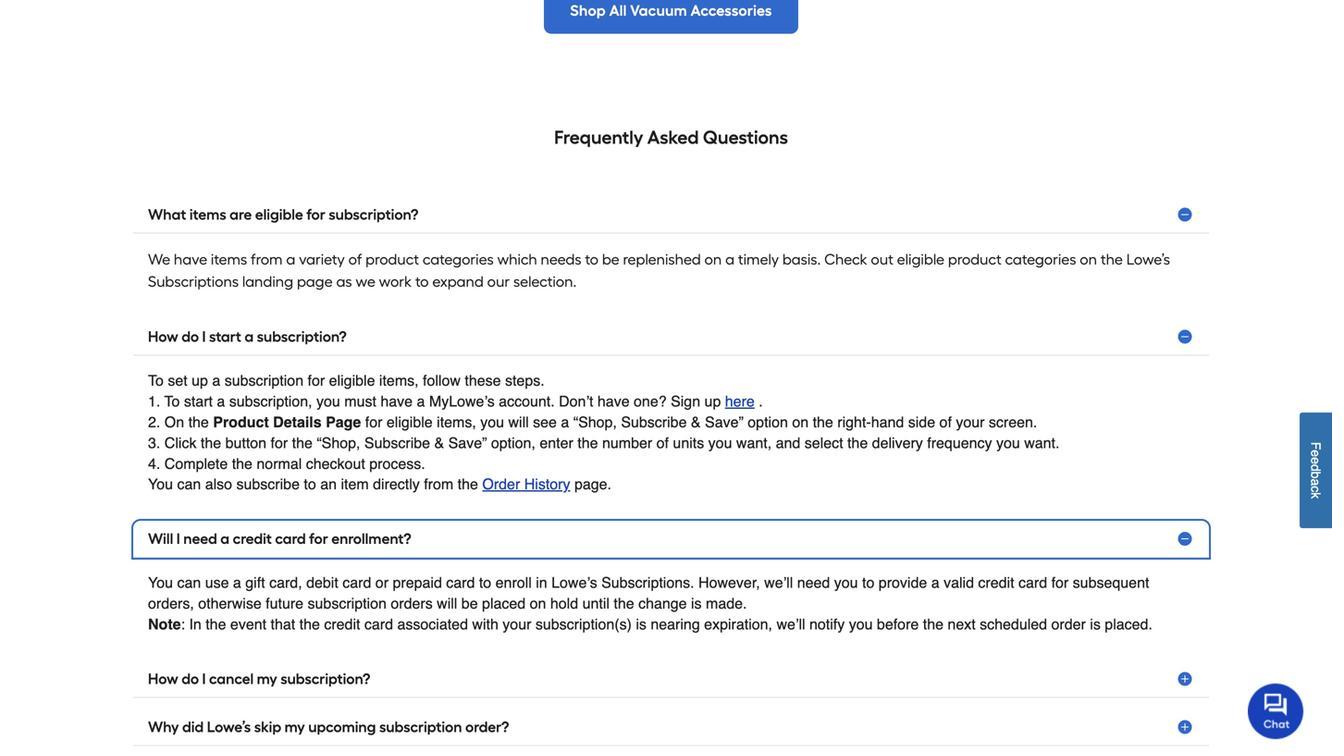 Task type: locate. For each thing, give the bounding box(es) containing it.
you up orders,
[[148, 574, 173, 591]]

for up debit
[[309, 530, 328, 548]]

be inside you can use a gift card, debit card or prepaid card to enroll in lowe's subscriptions. however, we'll need you to provide a valid credit card for subsequent orders, otherwise future subscription orders will be placed on hold until the change is made. note : in the event that the credit card associated with your subscription(s) is nearing expiration, we'll notify you before the next scheduled order is placed.
[[462, 595, 478, 612]]

1 plus filled image from the top
[[1176, 670, 1195, 688]]

0 vertical spatial to
[[148, 372, 164, 389]]

a down "landing"
[[245, 328, 254, 346]]

subscription? inside button
[[329, 206, 419, 224]]

minus filled image
[[1176, 328, 1195, 346], [1176, 530, 1195, 548]]

0 vertical spatial minus filled image
[[1176, 328, 1195, 346]]

skip
[[254, 718, 281, 736]]

credit up gift
[[233, 530, 272, 548]]

replenished
[[623, 251, 701, 269]]

order history link
[[482, 476, 570, 493]]

eligible up must
[[329, 372, 375, 389]]

can up orders,
[[177, 574, 201, 591]]

how up the set
[[148, 328, 178, 346]]

to right "1." on the bottom
[[164, 393, 180, 410]]

or
[[376, 574, 389, 591]]

0 vertical spatial need
[[183, 530, 217, 548]]

your inside to set up a subscription for eligible items, follow these steps. 1. to start a subscription, you must have a mylowe's account. don't have one? sign up here . 2. on the product details page for eligible items, you will see a "shop, subscribe & save" option on the right-hand side of your screen. 3. click the button for the "shop, subscribe & save" option, enter the number of units you want, and select the delivery frequency you want. 4. complete the normal checkout process. you can also subscribe to an item directly from the order history page.
[[956, 414, 985, 431]]

you right notify
[[849, 616, 873, 633]]

0 vertical spatial up
[[192, 372, 208, 389]]

1 vertical spatial will
[[437, 595, 457, 612]]

is right order
[[1090, 616, 1101, 633]]

with
[[472, 616, 499, 633]]

1 vertical spatial i
[[177, 530, 180, 548]]

eligible right out
[[897, 251, 945, 269]]

plus filled image
[[1176, 670, 1195, 688], [1176, 718, 1195, 736]]

1 horizontal spatial &
[[691, 414, 701, 431]]

1 vertical spatial save"
[[448, 434, 487, 452]]

plus filled image inside how do i cancel my subscription? button
[[1176, 670, 1195, 688]]

0 vertical spatial my
[[257, 670, 277, 688]]

subscribe up process.
[[365, 434, 430, 452]]

to up "1." on the bottom
[[148, 372, 164, 389]]

0 vertical spatial &
[[691, 414, 701, 431]]

must
[[344, 393, 377, 410]]

is up nearing
[[691, 595, 702, 612]]

to up placed
[[479, 574, 492, 591]]

0 horizontal spatial will
[[437, 595, 457, 612]]

1 vertical spatial items
[[211, 251, 247, 269]]

button
[[225, 434, 267, 452]]

use
[[205, 574, 229, 591]]

card up card,
[[275, 530, 306, 548]]

1 vertical spatial up
[[705, 393, 721, 410]]

can inside to set up a subscription for eligible items, follow these steps. 1. to start a subscription, you must have a mylowe's account. don't have one? sign up here . 2. on the product details page for eligible items, you will see a "shop, subscribe & save" option on the right-hand side of your screen. 3. click the button for the "shop, subscribe & save" option, enter the number of units you want, and select the delivery frequency you want. 4. complete the normal checkout process. you can also subscribe to an item directly from the order history page.
[[177, 476, 201, 493]]

subscription inside to set up a subscription for eligible items, follow these steps. 1. to start a subscription, you must have a mylowe's account. don't have one? sign up here . 2. on the product details page for eligible items, you will see a "shop, subscribe & save" option on the right-hand side of your screen. 3. click the button for the "shop, subscribe & save" option, enter the number of units you want, and select the delivery frequency you want. 4. complete the normal checkout process. you can also subscribe to an item directly from the order history page.
[[225, 372, 304, 389]]

you down 'screen.'
[[997, 434, 1020, 452]]

be inside we have items from a variety of product categories which needs to be replenished on a timely basis. check out eligible product categories on the lowe's subscriptions landing page as we work to expand our selection.
[[602, 251, 620, 269]]

from
[[251, 251, 283, 269], [424, 476, 454, 493]]

1 do from the top
[[182, 328, 199, 346]]

"shop, up "checkout"
[[317, 434, 360, 452]]

0 vertical spatial credit
[[233, 530, 272, 548]]

1 horizontal spatial "shop,
[[574, 414, 617, 431]]

did
[[182, 718, 204, 736]]

1 horizontal spatial up
[[705, 393, 721, 410]]

the inside we have items from a variety of product categories which needs to be replenished on a timely basis. check out eligible product categories on the lowe's subscriptions landing page as we work to expand our selection.
[[1101, 251, 1123, 269]]

0 horizontal spatial up
[[192, 372, 208, 389]]

asked
[[648, 127, 699, 149]]

we'll left notify
[[777, 616, 806, 633]]

1 horizontal spatial need
[[797, 574, 830, 591]]

1 vertical spatial subscription?
[[257, 328, 347, 346]]

a up use
[[220, 530, 230, 548]]

subscription? up 'why did lowe's skip my upcoming subscription order?'
[[281, 670, 370, 688]]

up right the set
[[192, 372, 208, 389]]

do for cancel
[[182, 670, 199, 688]]

0 vertical spatial i
[[202, 328, 206, 346]]

directly
[[373, 476, 420, 493]]

lowe's inside you can use a gift card, debit card or prepaid card to enroll in lowe's subscriptions. however, we'll need you to provide a valid credit card for subsequent orders, otherwise future subscription orders will be placed on hold until the change is made. note : in the event that the credit card associated with your subscription(s) is nearing expiration, we'll notify you before the next scheduled order is placed.
[[552, 574, 597, 591]]

do inside how do i start a subscription? button
[[182, 328, 199, 346]]

as
[[336, 273, 352, 291]]

0 vertical spatial be
[[602, 251, 620, 269]]

to set up a subscription for eligible items, follow these steps. 1. to start a subscription, you must have a mylowe's account. don't have one? sign up here . 2. on the product details page for eligible items, you will see a "shop, subscribe & save" option on the right-hand side of your screen. 3. click the button for the "shop, subscribe & save" option, enter the number of units you want, and select the delivery frequency you want. 4. complete the normal checkout process. you can also subscribe to an item directly from the order history page.
[[148, 372, 1060, 493]]

a left variety
[[286, 251, 296, 269]]

2 vertical spatial i
[[202, 670, 206, 688]]

is
[[691, 595, 702, 612], [636, 616, 647, 633], [1090, 616, 1101, 633]]

from up "landing"
[[251, 251, 283, 269]]

1 vertical spatial can
[[177, 574, 201, 591]]

0 vertical spatial save"
[[705, 414, 744, 431]]

2 do from the top
[[182, 670, 199, 688]]

have right must
[[381, 393, 413, 410]]

do up the set
[[182, 328, 199, 346]]

plus filled image for how do i cancel my subscription?
[[1176, 670, 1195, 688]]

& down mylowe's
[[434, 434, 444, 452]]

1 vertical spatial &
[[434, 434, 444, 452]]

a right see
[[561, 414, 569, 431]]

i down subscriptions
[[202, 328, 206, 346]]

subscription? down page
[[257, 328, 347, 346]]

your
[[956, 414, 985, 431], [503, 616, 532, 633]]

need
[[183, 530, 217, 548], [797, 574, 830, 591]]

vacuum
[[630, 2, 687, 20]]

credit down debit
[[324, 616, 360, 633]]

eligible up process.
[[387, 414, 433, 431]]

i right the will
[[177, 530, 180, 548]]

subscription inside you can use a gift card, debit card or prepaid card to enroll in lowe's subscriptions. however, we'll need you to provide a valid credit card for subsequent orders, otherwise future subscription orders will be placed on hold until the change is made. note : in the event that the credit card associated with your subscription(s) is nearing expiration, we'll notify you before the next scheduled order is placed.
[[308, 595, 387, 612]]

save" down mylowe's
[[448, 434, 487, 452]]

1 vertical spatial do
[[182, 670, 199, 688]]

for up normal
[[271, 434, 288, 452]]

up left here
[[705, 393, 721, 410]]

1 vertical spatial from
[[424, 476, 454, 493]]

will up associated
[[437, 595, 457, 612]]

start down subscriptions
[[209, 328, 241, 346]]

subscription inside button
[[379, 718, 462, 736]]

card right the prepaid
[[446, 574, 475, 591]]

be up the with
[[462, 595, 478, 612]]

do left cancel
[[182, 670, 199, 688]]

have up subscriptions
[[174, 251, 207, 269]]

0 vertical spatial lowe's
[[1127, 251, 1171, 269]]

save" down here
[[705, 414, 744, 431]]

you right units
[[709, 434, 732, 452]]

0 vertical spatial can
[[177, 476, 201, 493]]

will up option, at the left
[[508, 414, 529, 431]]

how do i start a subscription?
[[148, 328, 347, 346]]

1 vertical spatial you
[[148, 574, 173, 591]]

expand
[[432, 273, 484, 291]]

change
[[639, 595, 687, 612]]

steps.
[[505, 372, 545, 389]]

0 horizontal spatial product
[[366, 251, 419, 269]]

how do i cancel my subscription?
[[148, 670, 370, 688]]

0 horizontal spatial be
[[462, 595, 478, 612]]

e up b
[[1309, 457, 1324, 464]]

card
[[275, 530, 306, 548], [343, 574, 371, 591], [446, 574, 475, 591], [1019, 574, 1048, 591], [365, 616, 393, 633]]

1 horizontal spatial have
[[381, 393, 413, 410]]

how for how do i cancel my subscription?
[[148, 670, 178, 688]]

subscription up the subscription,
[[225, 372, 304, 389]]

a up k at the bottom of page
[[1309, 479, 1324, 486]]

to left an
[[304, 476, 316, 493]]

2 how from the top
[[148, 670, 178, 688]]

we have items from a variety of product categories which needs to be replenished on a timely basis. check out eligible product categories on the lowe's subscriptions landing page as we work to expand our selection.
[[148, 251, 1171, 291]]

0 vertical spatial items
[[190, 206, 226, 224]]

1 horizontal spatial product
[[948, 251, 1002, 269]]

why did lowe's skip my upcoming subscription order? button
[[133, 709, 1209, 746]]

account.
[[499, 393, 555, 410]]

1 vertical spatial plus filled image
[[1176, 718, 1195, 736]]

shop all vacuum accessories
[[570, 2, 772, 20]]

how for how do i start a subscription?
[[148, 328, 178, 346]]

up
[[192, 372, 208, 389], [705, 393, 721, 410]]

minus filled image for how do i start a subscription?
[[1176, 328, 1195, 346]]

0 horizontal spatial is
[[636, 616, 647, 633]]

a inside "button"
[[1309, 479, 1324, 486]]

1 horizontal spatial of
[[657, 434, 669, 452]]

we
[[148, 251, 170, 269]]

0 horizontal spatial from
[[251, 251, 283, 269]]

e up d
[[1309, 450, 1324, 457]]

my for cancel
[[257, 670, 277, 688]]

1 horizontal spatial lowe's
[[552, 574, 597, 591]]

0 vertical spatial will
[[508, 414, 529, 431]]

of right side
[[940, 414, 952, 431]]

1 horizontal spatial from
[[424, 476, 454, 493]]

1 horizontal spatial be
[[602, 251, 620, 269]]

2 vertical spatial subscription
[[379, 718, 462, 736]]

1 horizontal spatial credit
[[324, 616, 360, 633]]

i left cancel
[[202, 670, 206, 688]]

complete
[[165, 455, 228, 472]]

0 horizontal spatial your
[[503, 616, 532, 633]]

1 vertical spatial credit
[[979, 574, 1015, 591]]

units
[[673, 434, 704, 452]]

for inside button
[[309, 530, 328, 548]]

2 vertical spatial of
[[657, 434, 669, 452]]

2 horizontal spatial of
[[940, 414, 952, 431]]

i inside how do i cancel my subscription? button
[[202, 670, 206, 688]]

0 vertical spatial subscription?
[[329, 206, 419, 224]]

will i need a credit card for enrollment? button
[[133, 521, 1209, 558]]

my right skip
[[285, 718, 305, 736]]

be
[[602, 251, 620, 269], [462, 595, 478, 612]]

1 vertical spatial subscribe
[[365, 434, 430, 452]]

1 vertical spatial subscription
[[308, 595, 387, 612]]

timely
[[738, 251, 779, 269]]

1 can from the top
[[177, 476, 201, 493]]

credit right the valid
[[979, 574, 1015, 591]]

2 vertical spatial lowe's
[[207, 718, 251, 736]]

1 vertical spatial "shop,
[[317, 434, 360, 452]]

0 vertical spatial start
[[209, 328, 241, 346]]

item
[[341, 476, 369, 493]]

for up order
[[1052, 574, 1069, 591]]

start down the set
[[184, 393, 213, 410]]

2 vertical spatial subscription?
[[281, 670, 370, 688]]

1 vertical spatial lowe's
[[552, 574, 597, 591]]

see
[[533, 414, 557, 431]]

1 e from the top
[[1309, 450, 1324, 457]]

you up the page
[[317, 393, 340, 410]]

these
[[465, 372, 501, 389]]

2 horizontal spatial credit
[[979, 574, 1015, 591]]

0 horizontal spatial items,
[[379, 372, 419, 389]]

my right cancel
[[257, 670, 277, 688]]

product
[[366, 251, 419, 269], [948, 251, 1002, 269]]

categories
[[423, 251, 494, 269], [1005, 251, 1077, 269]]

minus filled image inside "will i need a credit card for enrollment?" button
[[1176, 530, 1195, 548]]

of up we
[[348, 251, 362, 269]]

subscription? up we
[[329, 206, 419, 224]]

you
[[317, 393, 340, 410], [481, 414, 504, 431], [709, 434, 732, 452], [997, 434, 1020, 452], [834, 574, 858, 591], [849, 616, 873, 633]]

subscription left order?
[[379, 718, 462, 736]]

want.
[[1025, 434, 1060, 452]]

e
[[1309, 450, 1324, 457], [1309, 457, 1324, 464]]

we
[[356, 273, 376, 291]]

2 can from the top
[[177, 574, 201, 591]]

items, down mylowe's
[[437, 414, 476, 431]]

needs
[[541, 251, 582, 269]]

minus filled image inside how do i start a subscription? button
[[1176, 328, 1195, 346]]

shop all vacuum accessories button
[[544, 0, 799, 34]]

need right the will
[[183, 530, 217, 548]]

1 horizontal spatial items,
[[437, 414, 476, 431]]

0 horizontal spatial need
[[183, 530, 217, 548]]

i
[[202, 328, 206, 346], [177, 530, 180, 548], [202, 670, 206, 688]]

we'll right however, on the bottom right of the page
[[765, 574, 793, 591]]

1 vertical spatial your
[[503, 616, 532, 633]]

0 vertical spatial "shop,
[[574, 414, 617, 431]]

0 vertical spatial do
[[182, 328, 199, 346]]

how up why
[[148, 670, 178, 688]]

card left or
[[343, 574, 371, 591]]

from inside to set up a subscription for eligible items, follow these steps. 1. to start a subscription, you must have a mylowe's account. don't have one? sign up here . 2. on the product details page for eligible items, you will see a "shop, subscribe & save" option on the right-hand side of your screen. 3. click the button for the "shop, subscribe & save" option, enter the number of units you want, and select the delivery frequency you want. 4. complete the normal checkout process. you can also subscribe to an item directly from the order history page.
[[424, 476, 454, 493]]

2 horizontal spatial is
[[1090, 616, 1101, 633]]

i for start
[[202, 328, 206, 346]]

for up details
[[308, 372, 325, 389]]

screen.
[[989, 414, 1038, 431]]

have left one?
[[598, 393, 630, 410]]

0 vertical spatial how
[[148, 328, 178, 346]]

subscription down debit
[[308, 595, 387, 612]]

plus filled image for why did lowe's skip my upcoming subscription order?
[[1176, 718, 1195, 736]]

frequently asked questions
[[554, 127, 788, 149]]

items left are
[[190, 206, 226, 224]]

items, left follow
[[379, 372, 419, 389]]

k
[[1309, 492, 1324, 499]]

0 horizontal spatial &
[[434, 434, 444, 452]]

1 you from the top
[[148, 476, 173, 493]]

enrollment?
[[331, 530, 411, 548]]

to
[[585, 251, 599, 269], [415, 273, 429, 291], [304, 476, 316, 493], [479, 574, 492, 591], [862, 574, 875, 591]]

can inside you can use a gift card, debit card or prepaid card to enroll in lowe's subscriptions. however, we'll need you to provide a valid credit card for subsequent orders, otherwise future subscription orders will be placed on hold until the change is made. note : in the event that the credit card associated with your subscription(s) is nearing expiration, we'll notify you before the next scheduled order is placed.
[[177, 574, 201, 591]]

lowe's
[[1127, 251, 1171, 269], [552, 574, 597, 591], [207, 718, 251, 736]]

1 minus filled image from the top
[[1176, 328, 1195, 346]]

do inside how do i cancel my subscription? button
[[182, 670, 199, 688]]

0 vertical spatial from
[[251, 251, 283, 269]]

on
[[705, 251, 722, 269], [1080, 251, 1098, 269], [792, 414, 809, 431], [530, 595, 546, 612]]

is down change
[[636, 616, 647, 633]]

2 vertical spatial credit
[[324, 616, 360, 633]]

"shop, down don't at the bottom left of the page
[[574, 414, 617, 431]]

2 minus filled image from the top
[[1176, 530, 1195, 548]]

will
[[508, 414, 529, 431], [437, 595, 457, 612]]

orders
[[391, 595, 433, 612]]

from right directly
[[424, 476, 454, 493]]

& up units
[[691, 414, 701, 431]]

items up subscriptions
[[211, 251, 247, 269]]

eligible
[[255, 206, 303, 224], [897, 251, 945, 269], [329, 372, 375, 389], [387, 414, 433, 431]]

0 horizontal spatial categories
[[423, 251, 494, 269]]

minus filled image
[[1176, 206, 1195, 224]]

1 horizontal spatial categories
[[1005, 251, 1077, 269]]

you down 4.
[[148, 476, 173, 493]]

i inside "will i need a credit card for enrollment?" button
[[177, 530, 180, 548]]

1 horizontal spatial will
[[508, 414, 529, 431]]

0 horizontal spatial of
[[348, 251, 362, 269]]

2 plus filled image from the top
[[1176, 718, 1195, 736]]

0 horizontal spatial lowe's
[[207, 718, 251, 736]]

eligible inside button
[[255, 206, 303, 224]]

your up frequency
[[956, 414, 985, 431]]

plus filled image inside why did lowe's skip my upcoming subscription order? button
[[1176, 718, 1195, 736]]

0 horizontal spatial subscribe
[[365, 434, 430, 452]]

0 vertical spatial subscribe
[[621, 414, 687, 431]]

eligible right are
[[255, 206, 303, 224]]

card up scheduled
[[1019, 574, 1048, 591]]

of left units
[[657, 434, 669, 452]]

your down placed
[[503, 616, 532, 633]]

debit
[[306, 574, 338, 591]]

0 vertical spatial you
[[148, 476, 173, 493]]

will
[[148, 530, 173, 548]]

1 horizontal spatial your
[[956, 414, 985, 431]]

credit
[[233, 530, 272, 548], [979, 574, 1015, 591], [324, 616, 360, 633]]

1 vertical spatial need
[[797, 574, 830, 591]]

one?
[[634, 393, 667, 410]]

a left gift
[[233, 574, 241, 591]]

1 how from the top
[[148, 328, 178, 346]]

items,
[[379, 372, 419, 389], [437, 414, 476, 431]]

subscription?
[[329, 206, 419, 224], [257, 328, 347, 346], [281, 670, 370, 688]]

0 horizontal spatial credit
[[233, 530, 272, 548]]

my for skip
[[285, 718, 305, 736]]

2 you from the top
[[148, 574, 173, 591]]

b
[[1309, 472, 1324, 479]]

details
[[273, 414, 322, 431]]

future
[[266, 595, 304, 612]]

2 horizontal spatial lowe's
[[1127, 251, 1171, 269]]

otherwise
[[198, 595, 262, 612]]

subscribe down one?
[[621, 414, 687, 431]]

need up notify
[[797, 574, 830, 591]]

card,
[[269, 574, 302, 591]]

0 horizontal spatial have
[[174, 251, 207, 269]]

be right needs
[[602, 251, 620, 269]]

1 vertical spatial how
[[148, 670, 178, 688]]

0 vertical spatial subscription
[[225, 372, 304, 389]]

for up variety
[[307, 206, 326, 224]]

i inside how do i start a subscription? button
[[202, 328, 206, 346]]

can down 'complete'
[[177, 476, 201, 493]]

c
[[1309, 486, 1324, 492]]

start inside button
[[209, 328, 241, 346]]

subscription(s)
[[536, 616, 632, 633]]

1 vertical spatial my
[[285, 718, 305, 736]]

a up product
[[217, 393, 225, 410]]

0 vertical spatial plus filled image
[[1176, 670, 1195, 688]]

1 vertical spatial minus filled image
[[1176, 530, 1195, 548]]

1 vertical spatial to
[[164, 393, 180, 410]]



Task type: describe. For each thing, give the bounding box(es) containing it.
follow
[[423, 372, 461, 389]]

history
[[524, 476, 570, 493]]

1 horizontal spatial to
[[164, 393, 180, 410]]

want,
[[737, 434, 772, 452]]

order?
[[465, 718, 509, 736]]

f e e d b a c k button
[[1300, 413, 1333, 528]]

enter
[[540, 434, 574, 452]]

subscription? for what items are eligible for subscription?
[[329, 206, 419, 224]]

will inside you can use a gift card, debit card or prepaid card to enroll in lowe's subscriptions. however, we'll need you to provide a valid credit card for subsequent orders, otherwise future subscription orders will be placed on hold until the change is made. note : in the event that the credit card associated with your subscription(s) is nearing expiration, we'll notify you before the next scheduled order is placed.
[[437, 595, 457, 612]]

2 categories from the left
[[1005, 251, 1077, 269]]

0 vertical spatial we'll
[[765, 574, 793, 591]]

you inside you can use a gift card, debit card or prepaid card to enroll in lowe's subscriptions. however, we'll need you to provide a valid credit card for subsequent orders, otherwise future subscription orders will be placed on hold until the change is made. note : in the event that the credit card associated with your subscription(s) is nearing expiration, we'll notify you before the next scheduled order is placed.
[[148, 574, 173, 591]]

page
[[297, 273, 333, 291]]

order
[[482, 476, 520, 493]]

product
[[213, 414, 269, 431]]

in
[[189, 616, 202, 633]]

you can use a gift card, debit card or prepaid card to enroll in lowe's subscriptions. however, we'll need you to provide a valid credit card for subsequent orders, otherwise future subscription orders will be placed on hold until the change is made. note : in the event that the credit card associated with your subscription(s) is nearing expiration, we'll notify you before the next scheduled order is placed.
[[148, 574, 1153, 633]]

on inside to set up a subscription for eligible items, follow these steps. 1. to start a subscription, you must have a mylowe's account. don't have one? sign up here . 2. on the product details page for eligible items, you will see a "shop, subscribe & save" option on the right-hand side of your screen. 3. click the button for the "shop, subscribe & save" option, enter the number of units you want, and select the delivery frequency you want. 4. complete the normal checkout process. you can also subscribe to an item directly from the order history page.
[[792, 414, 809, 431]]

accessories
[[691, 2, 772, 20]]

eligible inside we have items from a variety of product categories which needs to be replenished on a timely basis. check out eligible product categories on the lowe's subscriptions landing page as we work to expand our selection.
[[897, 251, 945, 269]]

1 horizontal spatial save"
[[705, 414, 744, 431]]

a left the valid
[[932, 574, 940, 591]]

upcoming
[[308, 718, 376, 736]]

1 vertical spatial of
[[940, 414, 952, 431]]

gift
[[245, 574, 265, 591]]

do for start
[[182, 328, 199, 346]]

need inside button
[[183, 530, 217, 548]]

you up option, at the left
[[481, 414, 504, 431]]

questions
[[703, 127, 788, 149]]

for down must
[[365, 414, 383, 431]]

hand
[[871, 414, 904, 431]]

a down follow
[[417, 393, 425, 410]]

3.
[[148, 434, 160, 452]]

0 vertical spatial items,
[[379, 372, 419, 389]]

subscribe
[[236, 476, 300, 493]]

need inside you can use a gift card, debit card or prepaid card to enroll in lowe's subscriptions. however, we'll need you to provide a valid credit card for subsequent orders, otherwise future subscription orders will be placed on hold until the change is made. note : in the event that the credit card associated with your subscription(s) is nearing expiration, we'll notify you before the next scheduled order is placed.
[[797, 574, 830, 591]]

order
[[1052, 616, 1086, 633]]

f
[[1309, 442, 1324, 450]]

next
[[948, 616, 976, 633]]

your inside you can use a gift card, debit card or prepaid card to enroll in lowe's subscriptions. however, we'll need you to provide a valid credit card for subsequent orders, otherwise future subscription orders will be placed on hold until the change is made. note : in the event that the credit card associated with your subscription(s) is nearing expiration, we'll notify you before the next scheduled order is placed.
[[503, 616, 532, 633]]

scheduled
[[980, 616, 1048, 633]]

page
[[326, 414, 361, 431]]

1 horizontal spatial is
[[691, 595, 702, 612]]

which
[[497, 251, 537, 269]]

0 horizontal spatial to
[[148, 372, 164, 389]]

i for cancel
[[202, 670, 206, 688]]

that
[[271, 616, 295, 633]]

here link
[[725, 393, 755, 410]]

normal
[[257, 455, 302, 472]]

hold
[[551, 595, 578, 612]]

until
[[583, 595, 610, 612]]

0 horizontal spatial save"
[[448, 434, 487, 452]]

right-
[[838, 414, 871, 431]]

work
[[379, 273, 412, 291]]

credit inside button
[[233, 530, 272, 548]]

of inside we have items from a variety of product categories which needs to be replenished on a timely basis. check out eligible product categories on the lowe's subscriptions landing page as we work to expand our selection.
[[348, 251, 362, 269]]

an
[[320, 476, 337, 493]]

:
[[181, 616, 185, 633]]

are
[[230, 206, 252, 224]]

will inside to set up a subscription for eligible items, follow these steps. 1. to start a subscription, you must have a mylowe's account. don't have one? sign up here . 2. on the product details page for eligible items, you will see a "shop, subscribe & save" option on the right-hand side of your screen. 3. click the button for the "shop, subscribe & save" option, enter the number of units you want, and select the delivery frequency you want. 4. complete the normal checkout process. you can also subscribe to an item directly from the order history page.
[[508, 414, 529, 431]]

lowe's inside we have items from a variety of product categories which needs to be replenished on a timely basis. check out eligible product categories on the lowe's subscriptions landing page as we work to expand our selection.
[[1127, 251, 1171, 269]]

before
[[877, 616, 919, 633]]

1 horizontal spatial subscribe
[[621, 414, 687, 431]]

notify
[[810, 616, 845, 633]]

enroll
[[496, 574, 532, 591]]

subscriptions
[[148, 273, 239, 291]]

prepaid
[[393, 574, 442, 591]]

have inside we have items from a variety of product categories which needs to be replenished on a timely basis. check out eligible product categories on the lowe's subscriptions landing page as we work to expand our selection.
[[174, 251, 207, 269]]

items inside button
[[190, 206, 226, 224]]

to right needs
[[585, 251, 599, 269]]

on inside you can use a gift card, debit card or prepaid card to enroll in lowe's subscriptions. however, we'll need you to provide a valid credit card for subsequent orders, otherwise future subscription orders will be placed on hold until the change is made. note : in the event that the credit card associated with your subscription(s) is nearing expiration, we'll notify you before the next scheduled order is placed.
[[530, 595, 546, 612]]

chat invite button image
[[1248, 683, 1305, 739]]

subscriptions.
[[602, 574, 695, 591]]

orders,
[[148, 595, 194, 612]]

why
[[148, 718, 179, 736]]

provide
[[879, 574, 928, 591]]

expiration,
[[704, 616, 773, 633]]

cancel
[[209, 670, 254, 688]]

0 horizontal spatial "shop,
[[317, 434, 360, 452]]

subscription? for how do i cancel my subscription?
[[281, 670, 370, 688]]

2 e from the top
[[1309, 457, 1324, 464]]

process.
[[369, 455, 425, 472]]

a left timely
[[726, 251, 735, 269]]

basis.
[[783, 251, 821, 269]]

checkout
[[306, 455, 365, 472]]

click
[[165, 434, 197, 452]]

will i need a credit card for enrollment?
[[148, 530, 411, 548]]

why did lowe's skip my upcoming subscription order?
[[148, 718, 509, 736]]

subscription? for how do i start a subscription?
[[257, 328, 347, 346]]

what items are eligible for subscription? button
[[133, 197, 1209, 234]]

our
[[487, 273, 510, 291]]

for inside button
[[307, 206, 326, 224]]

to inside to set up a subscription for eligible items, follow these steps. 1. to start a subscription, you must have a mylowe's account. don't have one? sign up here . 2. on the product details page for eligible items, you will see a "shop, subscribe & save" option on the right-hand side of your screen. 3. click the button for the "shop, subscribe & save" option, enter the number of units you want, and select the delivery frequency you want. 4. complete the normal checkout process. you can also subscribe to an item directly from the order history page.
[[304, 476, 316, 493]]

to right work
[[415, 273, 429, 291]]

card inside button
[[275, 530, 306, 548]]

you inside to set up a subscription for eligible items, follow these steps. 1. to start a subscription, you must have a mylowe's account. don't have one? sign up here . 2. on the product details page for eligible items, you will see a "shop, subscribe & save" option on the right-hand side of your screen. 3. click the button for the "shop, subscribe & save" option, enter the number of units you want, and select the delivery frequency you want. 4. complete the normal checkout process. you can also subscribe to an item directly from the order history page.
[[148, 476, 173, 493]]

set
[[168, 372, 188, 389]]

landing
[[242, 273, 293, 291]]

on
[[165, 414, 184, 431]]

here
[[725, 393, 755, 410]]

from inside we have items from a variety of product categories which needs to be replenished on a timely basis. check out eligible product categories on the lowe's subscriptions landing page as we work to expand our selection.
[[251, 251, 283, 269]]

out
[[871, 251, 894, 269]]

mylowe's
[[429, 393, 495, 410]]

what
[[148, 206, 186, 224]]

also
[[205, 476, 232, 493]]

sign
[[671, 393, 701, 410]]

2.
[[148, 414, 160, 431]]

1 vertical spatial we'll
[[777, 616, 806, 633]]

2 horizontal spatial have
[[598, 393, 630, 410]]

a right the set
[[212, 372, 220, 389]]

what items are eligible for subscription?
[[148, 206, 419, 224]]

card down orders
[[365, 616, 393, 633]]

1 vertical spatial items,
[[437, 414, 476, 431]]

minus filled image for will i need a credit card for enrollment?
[[1176, 530, 1195, 548]]

to left provide
[[862, 574, 875, 591]]

2 product from the left
[[948, 251, 1002, 269]]

items inside we have items from a variety of product categories which needs to be replenished on a timely basis. check out eligible product categories on the lowe's subscriptions landing page as we work to expand our selection.
[[211, 251, 247, 269]]

in
[[536, 574, 548, 591]]

nearing
[[651, 616, 700, 633]]

event
[[230, 616, 267, 633]]

lowe's inside why did lowe's skip my upcoming subscription order? button
[[207, 718, 251, 736]]

4.
[[148, 455, 160, 472]]

note
[[148, 616, 181, 633]]

for inside you can use a gift card, debit card or prepaid card to enroll in lowe's subscriptions. however, we'll need you to provide a valid credit card for subsequent orders, otherwise future subscription orders will be placed on hold until the change is made. note : in the event that the credit card associated with your subscription(s) is nearing expiration, we'll notify you before the next scheduled order is placed.
[[1052, 574, 1069, 591]]

1 categories from the left
[[423, 251, 494, 269]]

start inside to set up a subscription for eligible items, follow these steps. 1. to start a subscription, you must have a mylowe's account. don't have one? sign up here . 2. on the product details page for eligible items, you will see a "shop, subscribe & save" option on the right-hand side of your screen. 3. click the button for the "shop, subscribe & save" option, enter the number of units you want, and select the delivery frequency you want. 4. complete the normal checkout process. you can also subscribe to an item directly from the order history page.
[[184, 393, 213, 410]]

side
[[908, 414, 936, 431]]

and
[[776, 434, 801, 452]]

however,
[[699, 574, 760, 591]]

delivery
[[872, 434, 923, 452]]

you up notify
[[834, 574, 858, 591]]

subscription,
[[229, 393, 312, 410]]

placed
[[482, 595, 526, 612]]

placed.
[[1105, 616, 1153, 633]]

d
[[1309, 464, 1324, 472]]

1 product from the left
[[366, 251, 419, 269]]



Task type: vqa. For each thing, say whether or not it's contained in the screenshot.
Order Summary
no



